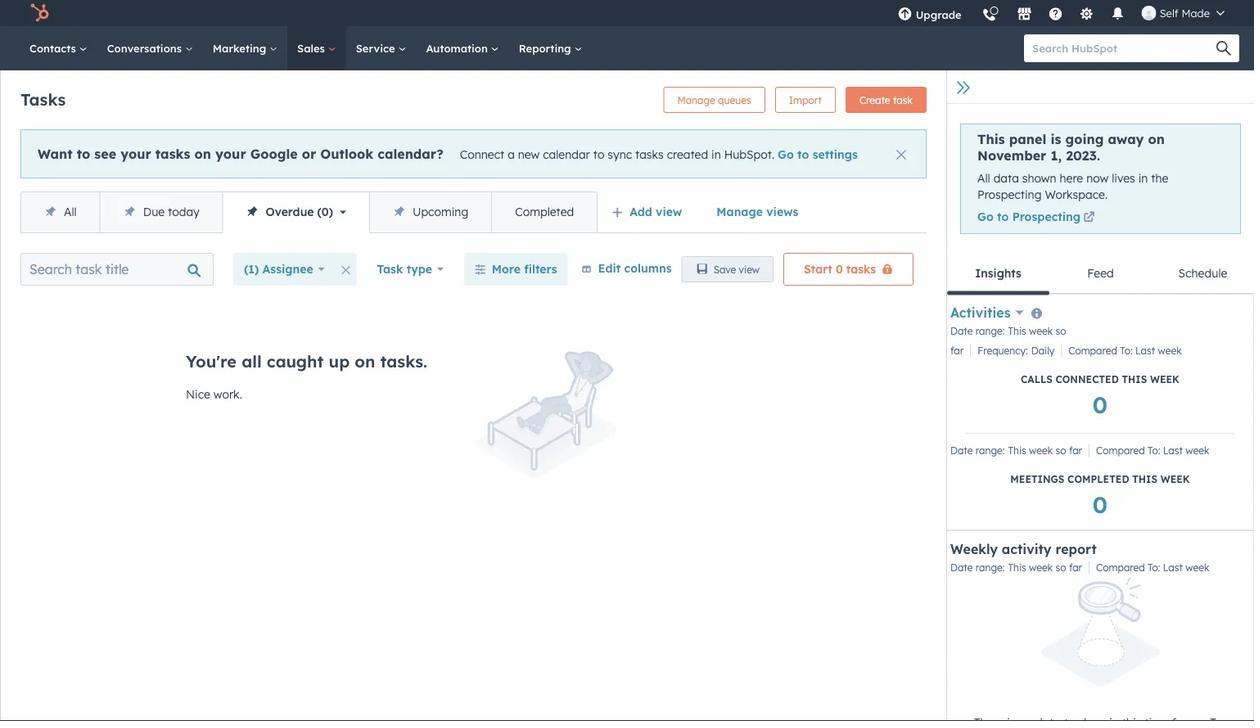 Task type: describe. For each thing, give the bounding box(es) containing it.
you're all caught up on tasks.
[[186, 351, 427, 372]]

upcoming link
[[369, 192, 492, 233]]

2023.
[[1066, 147, 1101, 164]]

or
[[302, 145, 316, 162]]

calendar?
[[378, 145, 444, 162]]

to: inside meetings completed this week element
[[1148, 445, 1161, 457]]

create
[[860, 94, 891, 106]]

type
[[407, 262, 432, 276]]

sales
[[297, 41, 328, 55]]

date inside the calls connected this week element
[[951, 325, 973, 337]]

is
[[1051, 131, 1062, 147]]

to left sync
[[594, 147, 605, 161]]

2 date range: this week so far from the top
[[951, 562, 1083, 574]]

away
[[1109, 131, 1145, 147]]

outlook
[[321, 145, 374, 162]]

sales link
[[288, 26, 346, 70]]

on for tasks
[[195, 145, 211, 162]]

feed
[[1088, 266, 1114, 280]]

panel
[[1010, 131, 1047, 147]]

last inside the calls connected this week element
[[1136, 345, 1156, 357]]

hubspot.
[[725, 147, 775, 161]]

nice
[[186, 387, 210, 402]]

due
[[143, 205, 165, 219]]

shown
[[1023, 171, 1057, 186]]

due today
[[143, 205, 200, 219]]

add view button
[[601, 196, 696, 229]]

task type
[[377, 262, 432, 276]]

automation link
[[416, 26, 509, 70]]

activities
[[951, 304, 1011, 321]]

tasks inside button
[[847, 262, 876, 276]]

calling icon button
[[976, 2, 1004, 26]]

going
[[1066, 131, 1104, 147]]

sync
[[608, 147, 632, 161]]

0 inside button
[[836, 262, 843, 276]]

more filters link
[[464, 253, 568, 286]]

marketing link
[[203, 26, 288, 70]]

to: inside the calls connected this week element
[[1121, 345, 1133, 357]]

hubspot link
[[20, 3, 61, 23]]

self
[[1160, 6, 1179, 20]]

1 horizontal spatial on
[[355, 351, 375, 372]]

to down data
[[998, 210, 1009, 224]]

tasks banner
[[20, 82, 927, 113]]

1 horizontal spatial tasks
[[636, 147, 664, 161]]

1 your from the left
[[121, 145, 151, 162]]

tasks.
[[380, 351, 427, 372]]

3 range: from the top
[[976, 562, 1005, 574]]

save
[[714, 263, 737, 276]]

go inside alert
[[778, 147, 794, 161]]

more filters
[[492, 262, 557, 276]]

task type button
[[366, 253, 454, 286]]

schedule link
[[1152, 254, 1255, 293]]

a
[[508, 147, 515, 161]]

edit columns button
[[581, 259, 672, 279]]

completed
[[515, 205, 574, 219]]

the
[[1152, 171, 1169, 186]]

schedule
[[1179, 266, 1228, 280]]

self made button
[[1132, 0, 1235, 26]]

(1)
[[244, 262, 259, 276]]

calls connected this week element
[[951, 321, 1251, 427]]

2 vertical spatial compared to: last week
[[1097, 562, 1210, 574]]

marketing
[[213, 41, 269, 55]]

settings link
[[1070, 0, 1105, 26]]

prospecting inside all data shown here now lives in the prospecting workspace.
[[978, 187, 1042, 202]]

contacts link
[[20, 26, 97, 70]]

0 button for meetings completed this week element
[[1093, 489, 1108, 520]]

filters
[[524, 262, 557, 276]]

2 vertical spatial far
[[1070, 562, 1083, 574]]

import
[[789, 94, 822, 106]]

insights link
[[948, 254, 1050, 295]]

views
[[767, 205, 799, 219]]

on for away
[[1149, 131, 1165, 147]]

caught
[[267, 351, 324, 372]]

manage for manage views
[[717, 205, 763, 219]]

compared inside meetings completed this week element
[[1097, 445, 1146, 457]]

create task
[[860, 94, 913, 106]]

lives
[[1112, 171, 1136, 186]]

workspace.
[[1045, 187, 1108, 202]]

calling icon image
[[983, 8, 997, 23]]

manage views
[[717, 205, 799, 219]]

now
[[1087, 171, 1109, 186]]

2 vertical spatial compared
[[1097, 562, 1146, 574]]

google
[[250, 145, 298, 162]]

created
[[667, 147, 709, 161]]

0 inside the calls connected this week element
[[1093, 390, 1108, 419]]

)
[[329, 205, 333, 219]]

completed link
[[492, 192, 597, 233]]

daily
[[1032, 345, 1055, 357]]

0 inside meetings completed this week element
[[1093, 490, 1108, 519]]

1 vertical spatial prospecting
[[1013, 210, 1081, 224]]

calendar
[[543, 147, 590, 161]]

see
[[94, 145, 116, 162]]

more
[[492, 262, 521, 276]]

menu containing self made
[[888, 0, 1235, 32]]

this inside this week so far
[[1009, 325, 1027, 337]]

add
[[630, 205, 653, 219]]

range: inside meetings completed this week element
[[976, 445, 1005, 457]]

due today link
[[100, 192, 222, 233]]

report
[[1056, 541, 1097, 558]]

task
[[377, 262, 403, 276]]

marketplaces image
[[1018, 7, 1033, 22]]

go to prospecting link
[[978, 210, 1098, 227]]

1 horizontal spatial go
[[978, 210, 994, 224]]

start 0 tasks button
[[784, 253, 914, 286]]

link opens in a new window image
[[1084, 213, 1095, 224]]

to left "see"
[[77, 145, 90, 162]]

save view
[[714, 263, 760, 276]]

view for save view
[[739, 263, 760, 276]]

automation
[[426, 41, 491, 55]]

hubspot image
[[29, 3, 49, 23]]

ruby anderson image
[[1142, 6, 1157, 20]]

Search HubSpot search field
[[1025, 34, 1225, 62]]

date range:
[[951, 325, 1005, 337]]



Task type: vqa. For each thing, say whether or not it's contained in the screenshot.
Properties link
no



Task type: locate. For each thing, give the bounding box(es) containing it.
1 vertical spatial far
[[1070, 445, 1083, 457]]

manage for manage queues
[[678, 94, 716, 106]]

notifications button
[[1105, 0, 1132, 26]]

0 vertical spatial to:
[[1121, 345, 1133, 357]]

view for add view
[[656, 205, 683, 219]]

start
[[804, 262, 833, 276]]

far down report
[[1070, 562, 1083, 574]]

settings
[[813, 147, 858, 161]]

queues
[[718, 94, 752, 106]]

service link
[[346, 26, 416, 70]]

0 button for the calls connected this week element
[[1093, 389, 1108, 420]]

1 date range: this week so far from the top
[[951, 445, 1083, 457]]

(1) assignee button
[[233, 253, 335, 286]]

2 vertical spatial last
[[1164, 562, 1183, 574]]

work.
[[214, 387, 242, 402]]

import link
[[775, 87, 836, 113]]

0 horizontal spatial all
[[64, 205, 77, 219]]

activities button
[[951, 303, 1024, 323]]

in
[[712, 147, 721, 161], [1139, 171, 1149, 186]]

in left the
[[1139, 171, 1149, 186]]

0 vertical spatial all
[[978, 171, 991, 186]]

all inside all data shown here now lives in the prospecting workspace.
[[978, 171, 991, 186]]

overdue
[[266, 205, 314, 219]]

1 date from the top
[[951, 325, 973, 337]]

reporting link
[[509, 26, 593, 70]]

week
[[1030, 325, 1053, 337], [1159, 345, 1182, 357], [1030, 445, 1053, 457], [1186, 445, 1210, 457], [1030, 562, 1053, 574], [1186, 562, 1210, 574]]

nice work.
[[186, 387, 242, 402]]

0 vertical spatial range:
[[976, 325, 1005, 337]]

0 vertical spatial date
[[951, 325, 973, 337]]

help button
[[1042, 0, 1070, 26]]

2 your from the left
[[215, 145, 246, 162]]

far
[[951, 345, 964, 357], [1070, 445, 1083, 457], [1070, 562, 1083, 574]]

Search task title search field
[[20, 253, 214, 286]]

1 vertical spatial compared to: last week
[[1097, 445, 1210, 457]]

1 range: from the top
[[976, 325, 1005, 337]]

upgrade
[[916, 8, 962, 21]]

tab list containing insights
[[948, 254, 1255, 295]]

compared right daily
[[1069, 345, 1118, 357]]

1 horizontal spatial view
[[739, 263, 760, 276]]

navigation
[[20, 192, 598, 233]]

connect
[[460, 147, 505, 161]]

view right save
[[739, 263, 760, 276]]

all for all
[[64, 205, 77, 219]]

all down want
[[64, 205, 77, 219]]

1 vertical spatial all
[[64, 205, 77, 219]]

3 so from the top
[[1056, 562, 1067, 574]]

link opens in a new window image
[[1084, 211, 1095, 227]]

0 vertical spatial in
[[712, 147, 721, 161]]

meetings completed this week element
[[951, 440, 1251, 526]]

assignee
[[263, 262, 313, 276]]

all link
[[21, 192, 100, 233]]

1 horizontal spatial your
[[215, 145, 246, 162]]

date range: this week so far inside meetings completed this week element
[[951, 445, 1083, 457]]

in inside all data shown here now lives in the prospecting workspace.
[[1139, 171, 1149, 186]]

range:
[[976, 325, 1005, 337], [976, 445, 1005, 457], [976, 562, 1005, 574]]

on right up
[[355, 351, 375, 372]]

compared down the calls connected this week element
[[1097, 445, 1146, 457]]

0 inside navigation
[[322, 205, 329, 219]]

view inside button
[[739, 263, 760, 276]]

0 right "start"
[[836, 262, 843, 276]]

2 horizontal spatial on
[[1149, 131, 1165, 147]]

prospecting down data
[[978, 187, 1042, 202]]

this week so far
[[951, 325, 1067, 357]]

go right hubspot.
[[778, 147, 794, 161]]

0 vertical spatial far
[[951, 345, 964, 357]]

0 button up meetings completed this week element
[[1093, 389, 1108, 420]]

in inside want to see your tasks on your google or outlook calendar? alert
[[712, 147, 721, 161]]

1 vertical spatial manage
[[717, 205, 763, 219]]

so inside this week so far
[[1056, 325, 1067, 337]]

add view
[[630, 205, 683, 219]]

today
[[168, 205, 200, 219]]

reporting
[[519, 41, 575, 55]]

tasks
[[20, 89, 66, 109]]

tasks right "start"
[[847, 262, 876, 276]]

0 vertical spatial so
[[1056, 325, 1067, 337]]

0 horizontal spatial go
[[778, 147, 794, 161]]

1 vertical spatial go
[[978, 210, 994, 224]]

1 so from the top
[[1056, 325, 1067, 337]]

manage inside manage views link
[[717, 205, 763, 219]]

notifications image
[[1111, 7, 1126, 22]]

want to see your tasks on your google or outlook calendar? alert
[[20, 129, 927, 179]]

columns
[[625, 261, 672, 275]]

0 horizontal spatial manage
[[678, 94, 716, 106]]

tab list
[[948, 254, 1255, 295]]

1 vertical spatial in
[[1139, 171, 1149, 186]]

1 vertical spatial date range: this week so far
[[951, 562, 1083, 574]]

settings image
[[1080, 7, 1095, 22]]

far down "date range:"
[[951, 345, 964, 357]]

2 so from the top
[[1056, 445, 1067, 457]]

all
[[978, 171, 991, 186], [64, 205, 77, 219]]

so inside meetings completed this week element
[[1056, 445, 1067, 457]]

last
[[1136, 345, 1156, 357], [1164, 445, 1183, 457], [1164, 562, 1183, 574]]

0 vertical spatial prospecting
[[978, 187, 1042, 202]]

manage left queues
[[678, 94, 716, 106]]

your left google
[[215, 145, 246, 162]]

your right "see"
[[121, 145, 151, 162]]

manage
[[678, 94, 716, 106], [717, 205, 763, 219]]

(1) assignee
[[244, 262, 313, 276]]

manage left views
[[717, 205, 763, 219]]

0 button inside meetings completed this week element
[[1093, 489, 1108, 520]]

search button
[[1209, 34, 1240, 62]]

2 vertical spatial to:
[[1148, 562, 1161, 574]]

on up today
[[195, 145, 211, 162]]

compared to: last week inside meetings completed this week element
[[1097, 445, 1210, 457]]

0 horizontal spatial in
[[712, 147, 721, 161]]

0 button inside the calls connected this week element
[[1093, 389, 1108, 420]]

0 vertical spatial date range: this week so far
[[951, 445, 1083, 457]]

compared to: last week inside the calls connected this week element
[[1069, 345, 1182, 357]]

conversations
[[107, 41, 185, 55]]

in right created on the top
[[712, 147, 721, 161]]

1 horizontal spatial manage
[[717, 205, 763, 219]]

contacts
[[29, 41, 79, 55]]

on inside this panel is going away on november 1, 2023.
[[1149, 131, 1165, 147]]

1 0 button from the top
[[1093, 389, 1108, 420]]

to left settings
[[798, 147, 810, 161]]

compared down report
[[1097, 562, 1146, 574]]

3 date from the top
[[951, 562, 973, 574]]

prospecting down workspace.
[[1013, 210, 1081, 224]]

start 0 tasks
[[804, 262, 876, 276]]

on right away
[[1149, 131, 1165, 147]]

2 vertical spatial so
[[1056, 562, 1067, 574]]

far down the calls connected this week element
[[1070, 445, 1083, 457]]

1 vertical spatial view
[[739, 263, 760, 276]]

all for all data shown here now lives in the prospecting workspace.
[[978, 171, 991, 186]]

range: inside the calls connected this week element
[[976, 325, 1005, 337]]

all data shown here now lives in the prospecting workspace.
[[978, 171, 1169, 202]]

2 vertical spatial range:
[[976, 562, 1005, 574]]

1 horizontal spatial all
[[978, 171, 991, 186]]

0 up meetings completed this week element
[[1093, 390, 1108, 419]]

1 vertical spatial range:
[[976, 445, 1005, 457]]

1 vertical spatial 0 button
[[1093, 489, 1108, 520]]

weekly activity report
[[951, 541, 1097, 558]]

go to settings link
[[778, 147, 858, 161]]

compared to: last week
[[1069, 345, 1182, 357], [1097, 445, 1210, 457], [1097, 562, 1210, 574]]

2 vertical spatial date
[[951, 562, 973, 574]]

view right add
[[656, 205, 683, 219]]

0 vertical spatial compared to: last week
[[1069, 345, 1182, 357]]

close image
[[897, 150, 907, 160]]

upcoming
[[413, 205, 469, 219]]

last inside meetings completed this week element
[[1164, 445, 1183, 457]]

view
[[656, 205, 683, 219], [739, 263, 760, 276]]

all
[[242, 351, 262, 372]]

1 vertical spatial date
[[951, 445, 973, 457]]

go to prospecting
[[978, 210, 1081, 224]]

0 vertical spatial 0 button
[[1093, 389, 1108, 420]]

manage inside manage queues link
[[678, 94, 716, 106]]

go
[[778, 147, 794, 161], [978, 210, 994, 224]]

compared
[[1069, 345, 1118, 357], [1097, 445, 1146, 457], [1097, 562, 1146, 574]]

create task link
[[846, 87, 927, 113]]

1 vertical spatial last
[[1164, 445, 1183, 457]]

compared inside the calls connected this week element
[[1069, 345, 1118, 357]]

0 vertical spatial compared
[[1069, 345, 1118, 357]]

2 horizontal spatial tasks
[[847, 262, 876, 276]]

2 date from the top
[[951, 445, 973, 457]]

data
[[994, 171, 1020, 186]]

this inside this panel is going away on november 1, 2023.
[[978, 131, 1005, 147]]

feed link
[[1050, 254, 1152, 293]]

want to see your tasks on your google or outlook calendar?
[[38, 145, 444, 162]]

1 horizontal spatial in
[[1139, 171, 1149, 186]]

0 vertical spatial go
[[778, 147, 794, 161]]

on inside alert
[[195, 145, 211, 162]]

1 vertical spatial compared
[[1097, 445, 1146, 457]]

2 0 button from the top
[[1093, 489, 1108, 520]]

search image
[[1217, 41, 1232, 56]]

this
[[978, 131, 1005, 147], [1009, 325, 1027, 337], [1009, 445, 1027, 457], [1009, 562, 1027, 574]]

menu
[[888, 0, 1235, 32]]

0 horizontal spatial your
[[121, 145, 151, 162]]

help image
[[1049, 7, 1064, 22]]

0 up report
[[1093, 490, 1108, 519]]

so
[[1056, 325, 1067, 337], [1056, 445, 1067, 457], [1056, 562, 1067, 574]]

upgrade image
[[898, 7, 913, 22]]

new
[[518, 147, 540, 161]]

2 range: from the top
[[976, 445, 1005, 457]]

go down data
[[978, 210, 994, 224]]

insights
[[976, 266, 1022, 280]]

0 horizontal spatial view
[[656, 205, 683, 219]]

date inside meetings completed this week element
[[951, 445, 973, 457]]

date range: this week so far
[[951, 445, 1083, 457], [951, 562, 1083, 574]]

tasks
[[155, 145, 190, 162], [636, 147, 664, 161], [847, 262, 876, 276]]

view inside "popup button"
[[656, 205, 683, 219]]

0 vertical spatial manage
[[678, 94, 716, 106]]

frequency: daily
[[978, 345, 1055, 357]]

0
[[322, 205, 329, 219], [836, 262, 843, 276], [1093, 390, 1108, 419], [1093, 490, 1108, 519]]

on
[[1149, 131, 1165, 147], [195, 145, 211, 162], [355, 351, 375, 372]]

up
[[329, 351, 350, 372]]

0 vertical spatial last
[[1136, 345, 1156, 357]]

far inside meetings completed this week element
[[1070, 445, 1083, 457]]

all left data
[[978, 171, 991, 186]]

november
[[978, 147, 1047, 164]]

week inside this week so far
[[1030, 325, 1053, 337]]

self made
[[1160, 6, 1211, 20]]

0 vertical spatial view
[[656, 205, 683, 219]]

tasks right sync
[[636, 147, 664, 161]]

manage queues link
[[664, 87, 766, 113]]

save view button
[[682, 256, 774, 283]]

your
[[121, 145, 151, 162], [215, 145, 246, 162]]

far inside this week so far
[[951, 345, 964, 357]]

1 vertical spatial to:
[[1148, 445, 1161, 457]]

manage views link
[[706, 196, 809, 229]]

0 right overdue
[[322, 205, 329, 219]]

1 vertical spatial so
[[1056, 445, 1067, 457]]

tasks up due today
[[155, 145, 190, 162]]

you're
[[186, 351, 237, 372]]

0 horizontal spatial tasks
[[155, 145, 190, 162]]

navigation containing all
[[20, 192, 598, 233]]

0 button up report
[[1093, 489, 1108, 520]]

connect a new calendar to sync tasks created in hubspot. go to settings
[[460, 147, 858, 161]]

0 horizontal spatial on
[[195, 145, 211, 162]]



